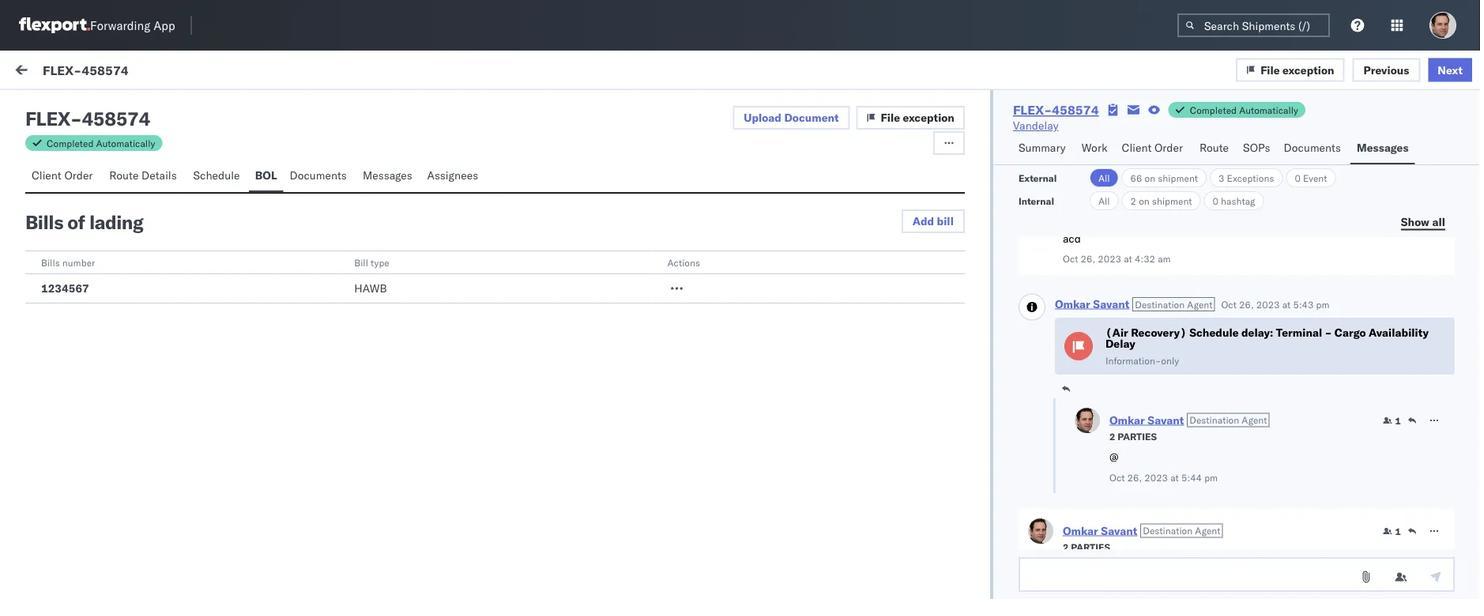 Task type: locate. For each thing, give the bounding box(es) containing it.
0 horizontal spatial external
[[25, 100, 67, 114]]

parties
[[1118, 430, 1157, 442], [1071, 541, 1111, 553]]

458574 up vandelay
[[1052, 102, 1099, 118]]

forwarding app
[[90, 18, 175, 33]]

recovery)
[[1132, 326, 1187, 340]]

am inside acd oct 26, 2023 at 4:32 am
[[1158, 253, 1171, 265]]

route for route details
[[109, 168, 139, 182]]

0 horizontal spatial 2023
[[1098, 253, 1122, 265]]

client order
[[1122, 141, 1183, 155], [32, 168, 93, 182]]

at inside acd oct 26, 2023 at 4:32 am
[[1124, 253, 1133, 265]]

2023 for acd
[[1098, 253, 1122, 265]]

file right document
[[881, 111, 900, 125]]

bol button
[[249, 161, 283, 192]]

(0) for internal (0)
[[148, 100, 168, 114]]

1 horizontal spatial messages
[[1357, 141, 1409, 155]]

message
[[192, 65, 238, 79], [49, 137, 87, 149]]

completed up related work item/shipment
[[1190, 104, 1237, 116]]

pm
[[601, 184, 618, 198]]

file down search shipments (/) text field
[[1261, 63, 1280, 76]]

1 vertical spatial flex- 458574
[[1144, 500, 1219, 514]]

1 vertical spatial agent
[[1242, 414, 1268, 426]]

number
[[62, 257, 95, 268]]

savant down lading
[[113, 242, 147, 256]]

agent
[[1188, 298, 1213, 310], [1242, 414, 1268, 426], [1196, 525, 1221, 537]]

1 vertical spatial work
[[1180, 137, 1201, 149]]

flex- up only
[[1144, 326, 1177, 340]]

2 (0) from the left
[[148, 100, 168, 114]]

4:32
[[1135, 253, 1156, 265]]

0 vertical spatial 0
[[1295, 172, 1301, 184]]

messages left assignees
[[363, 168, 413, 182]]

cargo
[[1335, 326, 1367, 340]]

bills up i
[[41, 257, 60, 268]]

all button down work button
[[1090, 168, 1119, 187]]

agent for omkar savant "button" to the bottom
[[1196, 525, 1221, 537]]

pm
[[1317, 298, 1330, 310], [1205, 472, 1218, 483]]

assignees button
[[421, 161, 488, 192]]

0 horizontal spatial 0
[[1213, 195, 1219, 207]]

omkar savant destination agent up (air
[[1055, 297, 1213, 311]]

1 vertical spatial work
[[1082, 141, 1108, 155]]

1 omkar savant from the top
[[77, 171, 147, 185]]

0 vertical spatial all
[[1099, 172, 1110, 184]]

1 horizontal spatial order
[[1155, 141, 1183, 155]]

oct
[[500, 184, 518, 198], [1063, 253, 1079, 265], [1222, 298, 1237, 310], [1110, 472, 1125, 483]]

1 button for the middle omkar savant "button"
[[1383, 414, 1402, 427]]

work up external (0) on the left top of the page
[[45, 61, 86, 83]]

all down work button
[[1099, 172, 1110, 184]]

internal down summary button
[[1019, 195, 1055, 207]]

458574
[[82, 62, 129, 78], [1052, 102, 1099, 118], [82, 107, 150, 130], [1177, 184, 1219, 198], [1177, 500, 1219, 514]]

related work item/shipment
[[1145, 137, 1268, 149]]

0 horizontal spatial flex-458574
[[43, 62, 129, 78]]

messages down previous button
[[1357, 141, 1409, 155]]

0 vertical spatial exception
[[1283, 63, 1335, 76]]

2 all from the top
[[1099, 195, 1110, 207]]

0 vertical spatial on
[[1145, 172, 1156, 184]]

26, left the 2023,
[[521, 184, 538, 198]]

at left 5:44
[[1171, 472, 1179, 483]]

3 exceptions
[[1219, 172, 1275, 184]]

external inside button
[[25, 100, 67, 114]]

client for the left client order button
[[32, 168, 61, 182]]

completed automatically down "flex - 458574"
[[47, 137, 155, 149]]

0 horizontal spatial pm
[[1205, 472, 1218, 483]]

on for 2
[[1139, 195, 1150, 207]]

0 horizontal spatial automatically
[[96, 137, 155, 149]]

flex
[[25, 107, 70, 130]]

2 vertical spatial agent
[[1196, 525, 1221, 537]]

external
[[25, 100, 67, 114], [1019, 172, 1057, 184]]

2
[[1131, 195, 1137, 207], [1110, 430, 1116, 442], [1063, 541, 1069, 553]]

(0) down import work 'button' in the left top of the page
[[148, 100, 168, 114]]

agent down 5:44
[[1196, 525, 1221, 537]]

flex- 458574 down 5:44
[[1144, 500, 1219, 514]]

0 vertical spatial parties
[[1118, 430, 1157, 442]]

omkar savant button up (air
[[1055, 297, 1130, 311]]

automatically up sops
[[1240, 104, 1299, 116]]

omkar savant down lading
[[77, 242, 147, 256]]

(air
[[1106, 326, 1129, 340]]

route up messaging
[[109, 168, 139, 182]]

work right summary button
[[1082, 141, 1108, 155]]

external (0)
[[25, 100, 90, 114]]

1 horizontal spatial documents button
[[1278, 134, 1351, 164]]

2 omkar savant from the top
[[77, 242, 147, 256]]

schedule inside (air recovery) schedule delay: terminal - cargo availability delay information-only
[[1190, 326, 1239, 340]]

0 left hashtag
[[1213, 195, 1219, 207]]

1 horizontal spatial client order button
[[1116, 134, 1194, 164]]

1
[[275, 65, 282, 79], [1396, 415, 1402, 427], [1396, 525, 1402, 537]]

1 flex- 458574 from the top
[[1144, 184, 1219, 198]]

2 flex- 458574 from the top
[[1144, 500, 1219, 514]]

1 vertical spatial order
[[64, 168, 93, 182]]

bills left of
[[25, 210, 63, 234]]

0 horizontal spatial at
[[1124, 253, 1133, 265]]

2023 inside acd oct 26, 2023 at 4:32 am
[[1098, 253, 1122, 265]]

2 vertical spatial omkar savant button
[[1063, 524, 1138, 538]]

0 vertical spatial internal
[[106, 100, 145, 114]]

0 horizontal spatial documents
[[290, 168, 347, 182]]

0 vertical spatial work
[[45, 61, 86, 83]]

pm right 5:43
[[1317, 298, 1330, 310]]

1 horizontal spatial work
[[1180, 137, 1201, 149]]

1 button
[[1383, 414, 1402, 427], [1383, 525, 1402, 538]]

omkar savant for filing
[[77, 242, 147, 256]]

omkar savant destination agent down @ oct 26, 2023 at 5:44 pm in the bottom of the page
[[1063, 524, 1221, 538]]

client order up 66 on shipment
[[1122, 141, 1183, 155]]

documents right bol
[[290, 168, 347, 182]]

order
[[1155, 141, 1183, 155], [64, 168, 93, 182]]

bills number
[[41, 257, 95, 268]]

0 vertical spatial 2 parties
[[1110, 430, 1157, 442]]

only
[[1162, 355, 1180, 366]]

1 vertical spatial all
[[1099, 195, 1110, 207]]

1 vertical spatial documents
[[290, 168, 347, 182]]

work inside button
[[1082, 141, 1108, 155]]

previous
[[1364, 63, 1410, 76]]

completed down "flex - 458574"
[[47, 137, 94, 149]]

| 1 filter applied
[[269, 65, 349, 79]]

latent messaging
[[47, 198, 136, 212]]

on for 66
[[1145, 172, 1156, 184]]

2023 left 4:32
[[1098, 253, 1122, 265]]

oct 26, 2023, 7:22 pm edt
[[500, 184, 641, 198]]

external down summary button
[[1019, 172, 1057, 184]]

1 1 button from the top
[[1383, 414, 1402, 427]]

2 parties for the middle omkar savant "button"
[[1110, 430, 1157, 442]]

1 horizontal spatial 0
[[1295, 172, 1301, 184]]

1 vertical spatial omkar savant destination agent
[[1110, 413, 1268, 427]]

1 horizontal spatial 2023
[[1145, 472, 1169, 483]]

destination up recovery)
[[1135, 298, 1185, 310]]

flex-458574 up vandelay
[[1013, 102, 1099, 118]]

0 vertical spatial am
[[1158, 253, 1171, 265]]

omkar savant
[[77, 171, 147, 185], [77, 242, 147, 256]]

(0) for external (0)
[[70, 100, 90, 114]]

internal down import
[[106, 100, 145, 114]]

documents up 0 event
[[1284, 141, 1342, 155]]

schedule left delay:
[[1190, 326, 1239, 340]]

1 horizontal spatial completed automatically
[[1190, 104, 1299, 116]]

filter
[[285, 65, 309, 79]]

all button up acd oct 26, 2023 at 4:32 am
[[1090, 191, 1119, 210]]

actions
[[668, 257, 700, 268]]

(0)
[[70, 100, 90, 114], [148, 100, 168, 114]]

1 horizontal spatial route
[[1200, 141, 1229, 155]]

pm right 5:44
[[1205, 472, 1218, 483]]

0 vertical spatial message
[[192, 65, 238, 79]]

external down my work
[[25, 100, 67, 114]]

0 horizontal spatial 2
[[1063, 541, 1069, 553]]

0 vertical spatial at
[[1124, 253, 1133, 265]]

all button for 2
[[1090, 191, 1119, 210]]

show all button
[[1392, 210, 1455, 234]]

2 parties button
[[1110, 429, 1157, 443], [1063, 540, 1111, 553]]

2 all button from the top
[[1090, 191, 1119, 210]]

2 parties for omkar savant "button" to the bottom
[[1063, 541, 1111, 553]]

4 resize handle column header from the left
[[1440, 132, 1459, 599]]

2 1 button from the top
[[1383, 525, 1402, 538]]

latent
[[47, 198, 80, 212]]

documents button right bol
[[283, 161, 356, 192]]

1 horizontal spatial file
[[1261, 63, 1280, 76]]

2023 up delay:
[[1257, 298, 1280, 310]]

2 on shipment
[[1131, 195, 1193, 207]]

1 vertical spatial 2023
[[1257, 298, 1280, 310]]

(air recovery) schedule delay: terminal - cargo availability delay information-only
[[1106, 326, 1429, 366]]

flex- 2271801
[[1144, 405, 1226, 419]]

message down "flex - 458574"
[[49, 137, 87, 149]]

on right 66
[[1145, 172, 1156, 184]]

my work
[[16, 61, 86, 83]]

bol
[[255, 168, 277, 182]]

shipment up 2 on shipment
[[1158, 172, 1199, 184]]

(0) down my work
[[70, 100, 90, 114]]

2 vertical spatial 2023
[[1145, 472, 1169, 483]]

-
[[70, 107, 82, 130], [822, 184, 829, 198], [822, 255, 829, 269], [1326, 326, 1332, 340]]

1 vertical spatial all button
[[1090, 191, 1119, 210]]

file exception button
[[1237, 58, 1345, 82], [1237, 58, 1345, 82], [857, 106, 965, 130], [857, 106, 965, 130]]

1 vertical spatial file
[[881, 111, 900, 125]]

destination down 5:44
[[1143, 525, 1193, 537]]

oct down @
[[1110, 472, 1125, 483]]

flex-458574
[[43, 62, 129, 78], [1013, 102, 1099, 118]]

flex- down only
[[1144, 405, 1177, 419]]

0 horizontal spatial internal
[[106, 100, 145, 114]]

1 vertical spatial 1 button
[[1383, 525, 1402, 538]]

at inside @ oct 26, 2023 at 5:44 pm
[[1171, 472, 1179, 483]]

message left |
[[192, 65, 238, 79]]

route up 3
[[1200, 141, 1229, 155]]

all up acd oct 26, 2023 at 4:32 am
[[1099, 195, 1110, 207]]

0 horizontal spatial file
[[881, 111, 900, 125]]

(0) inside button
[[70, 100, 90, 114]]

2271801
[[1177, 405, 1226, 419]]

0 vertical spatial external
[[25, 100, 67, 114]]

am
[[1158, 253, 1171, 265], [54, 270, 69, 283]]

destination up 5:44
[[1190, 414, 1240, 426]]

internal for internal (0)
[[106, 100, 145, 114]]

completed automatically up item/shipment
[[1190, 104, 1299, 116]]

0 vertical spatial omkar savant destination agent
[[1055, 297, 1213, 311]]

client up latent on the top left of the page
[[32, 168, 61, 182]]

0 horizontal spatial schedule
[[193, 168, 240, 182]]

work right related
[[1180, 137, 1201, 149]]

external (0) button
[[19, 93, 100, 124]]

0
[[1295, 172, 1301, 184], [1213, 195, 1219, 207]]

all button
[[1090, 168, 1119, 187], [1090, 191, 1119, 210]]

order for client order button to the right
[[1155, 141, 1183, 155]]

0 vertical spatial client
[[1122, 141, 1152, 155]]

resize handle column header for message
[[474, 132, 493, 599]]

5:43
[[1294, 298, 1314, 310]]

omkar savant up messaging
[[77, 171, 147, 185]]

458574 down import
[[82, 107, 150, 130]]

0 horizontal spatial work
[[45, 61, 86, 83]]

1 all from the top
[[1099, 172, 1110, 184]]

agent right "2271801"
[[1242, 414, 1268, 426]]

2 vertical spatial omkar savant destination agent
[[1063, 524, 1221, 538]]

sops button
[[1237, 134, 1278, 164]]

omkar savant destination agent up @ oct 26, 2023 at 5:44 pm in the bottom of the page
[[1110, 413, 1268, 427]]

am right i
[[54, 270, 69, 283]]

at left 4:32
[[1124, 253, 1133, 265]]

0 vertical spatial work
[[153, 65, 179, 79]]

1 vertical spatial 2
[[1110, 430, 1116, 442]]

1 vertical spatial 2 parties button
[[1063, 540, 1111, 553]]

1 horizontal spatial client
[[1122, 141, 1152, 155]]

all
[[1099, 172, 1110, 184], [1099, 195, 1110, 207]]

oct inside acd oct 26, 2023 at 4:32 am
[[1063, 253, 1079, 265]]

messages button
[[1351, 134, 1416, 164], [356, 161, 421, 192]]

1 resize handle column header from the left
[[474, 132, 493, 599]]

oct down acd
[[1063, 253, 1079, 265]]

0 vertical spatial 2023
[[1098, 253, 1122, 265]]

automatically up route details
[[96, 137, 155, 149]]

savant up @ oct 26, 2023 at 5:44 pm in the bottom of the page
[[1148, 413, 1184, 427]]

resize handle column header
[[474, 132, 493, 599], [796, 132, 815, 599], [1118, 132, 1137, 599], [1440, 132, 1459, 599]]

report
[[186, 270, 216, 283]]

omkar savant button up @
[[1110, 413, 1184, 427]]

exceptions
[[1227, 172, 1275, 184]]

0 vertical spatial file exception
[[1261, 63, 1335, 76]]

1 horizontal spatial exception
[[1283, 63, 1335, 76]]

resize handle column header for category
[[1118, 132, 1137, 599]]

route button
[[1194, 134, 1237, 164]]

0 horizontal spatial client order
[[32, 168, 93, 182]]

internal inside button
[[106, 100, 145, 114]]

3 resize handle column header from the left
[[1118, 132, 1137, 599]]

1 horizontal spatial at
[[1171, 472, 1179, 483]]

to
[[219, 270, 229, 283]]

all for 2
[[1099, 195, 1110, 207]]

pm inside @ oct 26, 2023 at 5:44 pm
[[1205, 472, 1218, 483]]

shipment for 2 on shipment
[[1153, 195, 1193, 207]]

shipment
[[1158, 172, 1199, 184], [1153, 195, 1193, 207]]

0 vertical spatial all button
[[1090, 168, 1119, 187]]

am right 4:32
[[1158, 253, 1171, 265]]

1 horizontal spatial completed
[[1190, 104, 1237, 116]]

None text field
[[1019, 557, 1455, 592]]

1 horizontal spatial 2
[[1110, 430, 1116, 442]]

client order button up latent on the top left of the page
[[25, 161, 103, 192]]

omkar
[[77, 171, 110, 185], [77, 242, 110, 256], [1055, 297, 1091, 311], [1110, 413, 1145, 427], [1063, 524, 1099, 538]]

client order button
[[1116, 134, 1194, 164], [25, 161, 103, 192]]

2023 left 5:44
[[1145, 472, 1169, 483]]

26, up delay:
[[1240, 298, 1254, 310]]

2 vertical spatial 2
[[1063, 541, 1069, 553]]

2 horizontal spatial at
[[1283, 298, 1291, 310]]

1 horizontal spatial message
[[192, 65, 238, 79]]

shipment down 66 on shipment
[[1153, 195, 1193, 207]]

1 vertical spatial destination
[[1190, 414, 1240, 426]]

flex-458574 down forwarding app link
[[43, 62, 129, 78]]

0 vertical spatial bills
[[25, 210, 63, 234]]

1 horizontal spatial pm
[[1317, 298, 1330, 310]]

bills of lading
[[25, 210, 143, 234]]

1 (0) from the left
[[70, 100, 90, 114]]

all for 66
[[1099, 172, 1110, 184]]

0 horizontal spatial completed automatically
[[47, 137, 155, 149]]

client up 66
[[1122, 141, 1152, 155]]

5:44
[[1182, 472, 1202, 483]]

1 vertical spatial external
[[1019, 172, 1057, 184]]

messaging
[[82, 198, 136, 212]]

1 vertical spatial message
[[49, 137, 87, 149]]

parties for 2 parties button for the middle omkar savant "button"
[[1118, 430, 1157, 442]]

flex- right my
[[43, 62, 82, 78]]

26, down acd
[[1081, 253, 1096, 265]]

internal
[[106, 100, 145, 114], [1019, 195, 1055, 207]]

agent for the middle omkar savant "button"
[[1242, 414, 1268, 426]]

flex- 458574 left 3
[[1144, 184, 1219, 198]]

0 horizontal spatial client
[[32, 168, 61, 182]]

show
[[1402, 215, 1430, 228]]

external for external (0)
[[25, 100, 67, 114]]

|
[[269, 65, 273, 79]]

schedule left bol
[[193, 168, 240, 182]]

bill
[[354, 257, 368, 268]]

documents button up event
[[1278, 134, 1351, 164]]

bill
[[937, 214, 954, 228]]

0 horizontal spatial work
[[153, 65, 179, 79]]

automatically
[[1240, 104, 1299, 116], [96, 137, 155, 149]]

2023 inside @ oct 26, 2023 at 5:44 pm
[[1145, 472, 1169, 483]]

0 horizontal spatial messages
[[363, 168, 413, 182]]

omkar savant button down @
[[1063, 524, 1138, 538]]

1 all button from the top
[[1090, 168, 1119, 187]]

order up 66 on shipment
[[1155, 141, 1183, 155]]

(0) inside button
[[148, 100, 168, 114]]

1 vertical spatial automatically
[[96, 137, 155, 149]]

0 left event
[[1295, 172, 1301, 184]]

agent up 1366815
[[1188, 298, 1213, 310]]

order up latent messaging
[[64, 168, 93, 182]]

client order button up 66 on shipment
[[1116, 134, 1194, 164]]

client order up latent on the top left of the page
[[32, 168, 93, 182]]

26, inside acd oct 26, 2023 at 4:32 am
[[1081, 253, 1096, 265]]

completed
[[1190, 104, 1237, 116], [47, 137, 94, 149]]

0 horizontal spatial route
[[109, 168, 139, 182]]

1 horizontal spatial client order
[[1122, 141, 1183, 155]]

at left 5:43
[[1283, 298, 1291, 310]]

parties for omkar savant "button" to the bottom 2 parties button
[[1071, 541, 1111, 553]]

a
[[100, 270, 106, 283]]

0 horizontal spatial file exception
[[881, 111, 955, 125]]

1 horizontal spatial (0)
[[148, 100, 168, 114]]

work right import
[[153, 65, 179, 79]]

0 vertical spatial 2
[[1131, 195, 1137, 207]]



Task type: vqa. For each thing, say whether or not it's contained in the screenshot.
cst, for 5th SCHEDULE PICKUP FROM LOS ANGELES, CA 'link' from the top
no



Task type: describe. For each thing, give the bounding box(es) containing it.
previous button
[[1353, 58, 1421, 82]]

0 vertical spatial destination
[[1135, 298, 1185, 310]]

flex- up vandelay
[[1013, 102, 1052, 118]]

edt
[[621, 184, 641, 198]]

at for acd
[[1124, 253, 1133, 265]]

applied
[[312, 65, 349, 79]]

document
[[785, 111, 839, 125]]

1 horizontal spatial messages button
[[1351, 134, 1416, 164]]

omkar savant for latent messaging
[[77, 171, 147, 185]]

shipment for 66 on shipment
[[1158, 172, 1199, 184]]

oct left the 2023,
[[500, 184, 518, 198]]

1366815
[[1177, 326, 1226, 340]]

upload document
[[744, 111, 839, 125]]

schedule button
[[187, 161, 249, 192]]

flex-458574 link
[[1013, 102, 1099, 118]]

vandelay
[[1013, 119, 1059, 132]]

0 event
[[1295, 172, 1328, 184]]

show all
[[1402, 215, 1446, 228]]

route for route
[[1200, 141, 1229, 155]]

1 vertical spatial client order
[[32, 168, 93, 182]]

oct up 1366815
[[1222, 298, 1237, 310]]

bills for bills of lading
[[25, 210, 63, 234]]

i
[[47, 270, 51, 283]]

26, inside @ oct 26, 2023 at 5:44 pm
[[1128, 472, 1143, 483]]

message inside button
[[192, 65, 238, 79]]

oct 26, 2023 at 5:43 pm
[[1222, 298, 1330, 310]]

route details button
[[103, 161, 187, 192]]

my
[[16, 61, 41, 83]]

flex- down @ oct 26, 2023 at 5:44 pm in the bottom of the page
[[1144, 500, 1177, 514]]

0 for 0 hashtag
[[1213, 195, 1219, 207]]

schedule inside button
[[193, 168, 240, 182]]

458574 left 3
[[1177, 184, 1219, 198]]

import
[[117, 65, 150, 79]]

0 horizontal spatial message
[[49, 137, 87, 149]]

category
[[823, 137, 862, 149]]

bill type
[[354, 257, 390, 268]]

route details
[[109, 168, 177, 182]]

hashtag
[[1222, 195, 1256, 207]]

of
[[67, 210, 85, 234]]

event
[[1304, 172, 1328, 184]]

savant up messaging
[[113, 171, 147, 185]]

0 vertical spatial messages
[[1357, 141, 1409, 155]]

0 vertical spatial completed automatically
[[1190, 104, 1299, 116]]

0 vertical spatial completed
[[1190, 104, 1237, 116]]

commendation
[[108, 270, 183, 283]]

flex- right 66
[[1144, 184, 1177, 198]]

delay:
[[1242, 326, 1274, 340]]

resize handle column header for related work item/shipment
[[1440, 132, 1459, 599]]

delay
[[1106, 337, 1136, 351]]

lading
[[89, 210, 143, 234]]

information-
[[1106, 355, 1162, 366]]

0 vertical spatial omkar savant button
[[1055, 297, 1130, 311]]

summary
[[1019, 141, 1066, 155]]

external for external
[[1019, 172, 1057, 184]]

availability
[[1369, 326, 1429, 340]]

next button
[[1429, 58, 1473, 82]]

forwarding app link
[[19, 17, 175, 33]]

0 vertical spatial pm
[[1317, 298, 1330, 310]]

internal (0) button
[[100, 93, 177, 124]]

0 horizontal spatial messages button
[[356, 161, 421, 192]]

forwarding
[[90, 18, 150, 33]]

work for related
[[1180, 137, 1201, 149]]

item/shipment
[[1204, 137, 1268, 149]]

458574 down forwarding app link
[[82, 62, 129, 78]]

details
[[142, 168, 177, 182]]

at for @
[[1171, 472, 1179, 483]]

internal for internal
[[1019, 195, 1055, 207]]

@
[[1110, 450, 1119, 464]]

2 horizontal spatial 2
[[1131, 195, 1137, 207]]

1 button for omkar savant "button" to the bottom
[[1383, 525, 1402, 538]]

0 horizontal spatial documents button
[[283, 161, 356, 192]]

0 vertical spatial 1
[[275, 65, 282, 79]]

acd oct 26, 2023 at 4:32 am
[[1063, 231, 1171, 265]]

2 parties button for omkar savant "button" to the bottom
[[1063, 540, 1111, 553]]

related
[[1145, 137, 1178, 149]]

savant down @
[[1102, 524, 1138, 538]]

458574 down 5:44
[[1177, 500, 1219, 514]]

improve
[[232, 270, 272, 283]]

0 vertical spatial agent
[[1188, 298, 1213, 310]]

i am filing a commendation report to improve your morale!
[[47, 270, 337, 283]]

1 vertical spatial file exception
[[881, 111, 955, 125]]

acd
[[1063, 231, 1081, 245]]

savant up (air
[[1094, 297, 1130, 311]]

all
[[1433, 215, 1446, 228]]

import work
[[117, 65, 179, 79]]

all button for 66
[[1090, 168, 1119, 187]]

0 vertical spatial client order
[[1122, 141, 1183, 155]]

terminal
[[1277, 326, 1323, 340]]

filing
[[72, 270, 97, 283]]

add
[[913, 214, 935, 228]]

flex - 458574
[[25, 107, 150, 130]]

work for my
[[45, 61, 86, 83]]

your
[[275, 270, 297, 283]]

order for the left client order button
[[64, 168, 93, 182]]

flex- 1366815
[[1144, 326, 1226, 340]]

1 horizontal spatial documents
[[1284, 141, 1342, 155]]

1 vertical spatial 1
[[1396, 415, 1402, 427]]

@ oct 26, 2023 at 5:44 pm
[[1110, 450, 1218, 483]]

vandelay link
[[1013, 118, 1059, 134]]

sops
[[1244, 141, 1271, 155]]

0 hashtag
[[1213, 195, 1256, 207]]

2 vertical spatial destination
[[1143, 525, 1193, 537]]

morale!
[[299, 270, 337, 283]]

message button
[[186, 51, 265, 93]]

client for client order button to the right
[[1122, 141, 1152, 155]]

1 vertical spatial at
[[1283, 298, 1291, 310]]

0 horizontal spatial exception
[[903, 111, 955, 125]]

1 vertical spatial am
[[54, 270, 69, 283]]

1 vertical spatial messages
[[363, 168, 413, 182]]

flexport. image
[[19, 17, 90, 33]]

1 vertical spatial omkar savant button
[[1110, 413, 1184, 427]]

0 for 0 event
[[1295, 172, 1301, 184]]

work inside 'button'
[[153, 65, 179, 79]]

1234567
[[41, 281, 89, 295]]

2 vertical spatial 1
[[1396, 525, 1402, 537]]

2 horizontal spatial 2023
[[1257, 298, 1280, 310]]

1 horizontal spatial automatically
[[1240, 104, 1299, 116]]

2023 for @
[[1145, 472, 1169, 483]]

upload
[[744, 111, 782, 125]]

- inside (air recovery) schedule delay: terminal - cargo availability delay information-only
[[1326, 326, 1332, 340]]

2 resize handle column header from the left
[[796, 132, 815, 599]]

internal (0)
[[106, 100, 168, 114]]

flex- down 2 on shipment
[[1144, 255, 1177, 269]]

0 horizontal spatial client order button
[[25, 161, 103, 192]]

66
[[1131, 172, 1143, 184]]

2 parties button for the middle omkar savant "button"
[[1110, 429, 1157, 443]]

2023,
[[541, 184, 572, 198]]

add bill
[[913, 214, 954, 228]]

work button
[[1076, 134, 1116, 164]]

1 horizontal spatial flex-458574
[[1013, 102, 1099, 118]]

hawb
[[354, 281, 387, 295]]

Search Shipments (/) text field
[[1178, 13, 1331, 37]]

import work button
[[111, 51, 186, 93]]

app
[[153, 18, 175, 33]]

add bill button
[[902, 210, 965, 233]]

bills for bills number
[[41, 257, 60, 268]]

1 vertical spatial completed
[[47, 137, 94, 149]]

oct inside @ oct 26, 2023 at 5:44 pm
[[1110, 472, 1125, 483]]

summary button
[[1013, 134, 1076, 164]]



